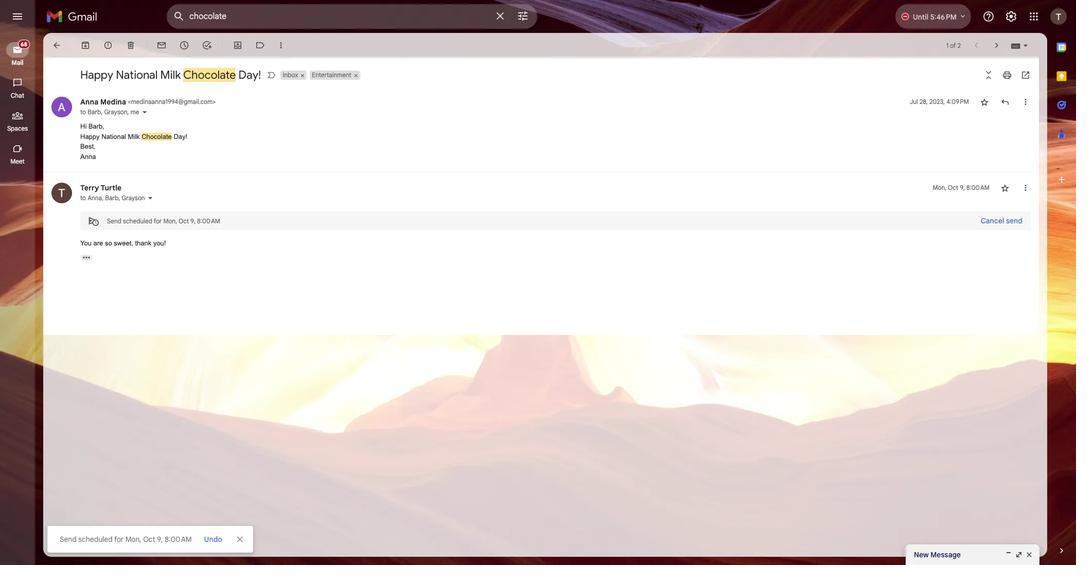 Task type: locate. For each thing, give the bounding box(es) containing it.
0 vertical spatial for
[[154, 217, 162, 225]]

show details image for grayson
[[147, 195, 153, 201]]

mon, inside cell
[[933, 184, 947, 192]]

0 vertical spatial send scheduled for mon, oct 9, 8:00 am
[[107, 217, 220, 225]]

0 vertical spatial national
[[116, 68, 158, 82]]

day!
[[239, 68, 261, 82], [174, 133, 188, 140]]

0 vertical spatial scheduled
[[123, 217, 152, 225]]

cancel
[[981, 216, 1005, 226]]

0 horizontal spatial not starred checkbox
[[980, 97, 990, 107]]

jul 28, 2023, 4:09 pm cell
[[911, 97, 970, 107]]

9,
[[961, 184, 966, 192], [191, 217, 196, 225], [157, 535, 163, 544]]

>
[[213, 98, 216, 106]]

are
[[93, 239, 103, 247]]

8:00 am inside cell
[[967, 184, 990, 192]]

grayson
[[104, 108, 127, 116], [122, 194, 145, 202]]

anna down terry
[[88, 194, 102, 202]]

28,
[[920, 98, 929, 106]]

mark as unread image
[[157, 40, 167, 50]]

day! inside hi barb, happy national milk chocolate day! best, anna
[[174, 133, 188, 140]]

0 vertical spatial milk
[[160, 68, 181, 82]]

0 vertical spatial 8:00 am
[[967, 184, 990, 192]]

2 to from the top
[[80, 194, 86, 202]]

mail
[[12, 59, 23, 66]]

0 vertical spatial barb
[[88, 108, 101, 116]]

send scheduled for mon, oct 9, 8:00 am inside list
[[107, 217, 220, 225]]

2 happy from the top
[[80, 133, 100, 140]]

1 horizontal spatial day!
[[239, 68, 261, 82]]

cancel send
[[981, 216, 1023, 226]]

happy national milk chocolate day!
[[80, 68, 261, 82]]

0 vertical spatial 9,
[[961, 184, 966, 192]]

milk up medinaanna1994@gmail.com
[[160, 68, 181, 82]]

0 horizontal spatial chocolate
[[142, 133, 172, 140]]

scheduled
[[123, 217, 152, 225], [78, 535, 113, 544]]

show details image
[[141, 109, 148, 115], [147, 195, 153, 201]]

0 vertical spatial to
[[80, 108, 86, 116]]

0 horizontal spatial mon,
[[125, 535, 142, 544]]

send scheduled for mon, oct 9, 8:00 am inside alert
[[60, 535, 192, 544]]

1 vertical spatial oct
[[179, 217, 189, 225]]

anna down the best,
[[80, 153, 96, 160]]

oct
[[949, 184, 959, 192], [179, 217, 189, 225], [143, 535, 155, 544]]

1 vertical spatial for
[[114, 535, 124, 544]]

1 to from the top
[[80, 108, 86, 116]]

0 horizontal spatial day!
[[174, 133, 188, 140]]

national
[[116, 68, 158, 82], [102, 133, 126, 140]]

national inside hi barb, happy national milk chocolate day! best, anna
[[102, 133, 126, 140]]

barb
[[88, 108, 101, 116], [105, 194, 119, 202]]

1 horizontal spatial barb
[[105, 194, 119, 202]]

Search in mail text field
[[190, 11, 488, 22]]

2 horizontal spatial 9,
[[961, 184, 966, 192]]

2 horizontal spatial 8:00 am
[[967, 184, 990, 192]]

to anna , barb , grayson
[[80, 194, 145, 202]]

0 vertical spatial mon,
[[933, 184, 947, 192]]

search in mail image
[[170, 7, 188, 26]]

1 vertical spatial 8:00 am
[[197, 217, 220, 225]]

inbox
[[283, 71, 298, 79]]

1 vertical spatial anna
[[80, 153, 96, 160]]

to for to anna , barb , grayson
[[80, 194, 86, 202]]

snooze image
[[179, 40, 190, 50]]

9, inside mon, oct 9, 8:00 am cell
[[961, 184, 966, 192]]

0 horizontal spatial scheduled
[[78, 535, 113, 544]]

milk inside hi barb, happy national milk chocolate day! best, anna
[[128, 133, 140, 140]]

show details image right me
[[141, 109, 148, 115]]

send
[[107, 217, 122, 225], [60, 535, 77, 544]]

national down barb,
[[102, 133, 126, 140]]

0 vertical spatial grayson
[[104, 108, 127, 116]]

happy
[[80, 68, 113, 82], [80, 133, 100, 140]]

inbox button
[[281, 71, 299, 80]]

0 horizontal spatial for
[[114, 535, 124, 544]]

sweet,
[[114, 239, 133, 247]]

grayson down medina on the left top of page
[[104, 108, 127, 116]]

1 vertical spatial send scheduled for mon, oct 9, 8:00 am
[[60, 535, 192, 544]]

2 vertical spatial 8:00 am
[[165, 535, 192, 544]]

0 horizontal spatial milk
[[128, 133, 140, 140]]

0 vertical spatial show details image
[[141, 109, 148, 115]]

list
[[43, 87, 1032, 276]]

Not starred checkbox
[[980, 97, 990, 107], [1001, 183, 1011, 193]]

anna medina < medinaanna1994@gmail.com >
[[80, 97, 216, 107]]

back to search results image
[[52, 40, 62, 50]]

2 horizontal spatial mon,
[[933, 184, 947, 192]]

chocolate
[[183, 68, 236, 82], [142, 133, 172, 140]]

1 vertical spatial chocolate
[[142, 133, 172, 140]]

2 vertical spatial 9,
[[157, 535, 163, 544]]

1 horizontal spatial mon,
[[163, 217, 177, 225]]

alert
[[16, 24, 1060, 553]]

1 vertical spatial national
[[102, 133, 126, 140]]

medina
[[100, 97, 126, 107]]

barb down turtle
[[105, 194, 119, 202]]

show details image right to anna , barb , grayson
[[147, 195, 153, 201]]

chocolate up >
[[183, 68, 236, 82]]

happy inside hi barb, happy national milk chocolate day! best, anna
[[80, 133, 100, 140]]

1 vertical spatial send
[[60, 535, 77, 544]]

1 vertical spatial happy
[[80, 133, 100, 140]]

0 vertical spatial send
[[107, 217, 122, 225]]

happy up the best,
[[80, 133, 100, 140]]

anna up "to barb , grayson , me"
[[80, 97, 99, 107]]

0 horizontal spatial 9,
[[157, 535, 163, 544]]

settings image
[[1006, 10, 1018, 23]]

grayson up the you are so sweet, thank you!
[[122, 194, 145, 202]]

oct inside alert
[[143, 535, 155, 544]]

2
[[958, 41, 962, 49]]

2 vertical spatial oct
[[143, 535, 155, 544]]

spaces heading
[[0, 125, 35, 133]]

terry turtle
[[80, 183, 122, 193]]

send scheduled for mon, oct 9, 8:00 am
[[107, 217, 220, 225], [60, 535, 192, 544]]

0 vertical spatial happy
[[80, 68, 113, 82]]

tab list
[[1048, 33, 1077, 528]]

1 horizontal spatial for
[[154, 217, 162, 225]]

advanced search options image
[[513, 6, 534, 26]]

0 vertical spatial oct
[[949, 184, 959, 192]]

for
[[154, 217, 162, 225], [114, 535, 124, 544]]

anna
[[80, 97, 99, 107], [80, 153, 96, 160], [88, 194, 102, 202]]

milk down me
[[128, 133, 140, 140]]

1 horizontal spatial scheduled
[[123, 217, 152, 225]]

to up the hi
[[80, 108, 86, 116]]

day! down labels image
[[239, 68, 261, 82]]

labels image
[[255, 40, 266, 50]]

undo alert
[[200, 530, 226, 549]]

chat
[[11, 92, 24, 99]]

undo
[[204, 535, 222, 544]]

meet heading
[[0, 158, 35, 166]]

0 horizontal spatial oct
[[143, 535, 155, 544]]

4:09 pm
[[947, 98, 970, 106]]

to down terry
[[80, 194, 86, 202]]

1 horizontal spatial chocolate
[[183, 68, 236, 82]]

report spam image
[[103, 40, 113, 50]]

1 horizontal spatial milk
[[160, 68, 181, 82]]

spaces
[[7, 125, 28, 132]]

2 horizontal spatial oct
[[949, 184, 959, 192]]

1 vertical spatial mon,
[[163, 217, 177, 225]]

0 horizontal spatial 8:00 am
[[165, 535, 192, 544]]

1 vertical spatial scheduled
[[78, 535, 113, 544]]

not starred image
[[980, 97, 990, 107]]

1 vertical spatial show details image
[[147, 195, 153, 201]]

chat heading
[[0, 92, 35, 100]]

0 vertical spatial not starred checkbox
[[980, 97, 990, 107]]

terry
[[80, 183, 99, 193]]

1 vertical spatial to
[[80, 194, 86, 202]]

8:00 am
[[967, 184, 990, 192], [197, 217, 220, 225], [165, 535, 192, 544]]

national up <
[[116, 68, 158, 82]]

show trimmed content image
[[80, 255, 93, 260]]

message
[[931, 551, 962, 560]]

1 vertical spatial day!
[[174, 133, 188, 140]]

day! down medinaanna1994@gmail.com
[[174, 133, 188, 140]]

,
[[101, 108, 103, 116], [127, 108, 129, 116], [102, 194, 104, 202], [119, 194, 120, 202]]

list containing anna medina
[[43, 87, 1032, 276]]

not starred checkbox right 4:09 pm
[[980, 97, 990, 107]]

barb up barb,
[[88, 108, 101, 116]]

to
[[80, 108, 86, 116], [80, 194, 86, 202]]

not starred checkbox up cancel send button
[[1001, 183, 1011, 193]]

gmail image
[[46, 6, 102, 27]]

1 horizontal spatial 9,
[[191, 217, 196, 225]]

milk
[[160, 68, 181, 82], [128, 133, 140, 140]]

, left me
[[127, 108, 129, 116]]

happy up medina on the left top of page
[[80, 68, 113, 82]]

mon,
[[933, 184, 947, 192], [163, 217, 177, 225], [125, 535, 142, 544]]

0 horizontal spatial barb
[[88, 108, 101, 116]]

1 vertical spatial milk
[[128, 133, 140, 140]]

more image
[[276, 40, 286, 50]]

alert containing send scheduled for mon, oct 9, 8:00 am
[[16, 24, 1060, 553]]

1 happy from the top
[[80, 68, 113, 82]]

turtle
[[101, 183, 122, 193]]

1 horizontal spatial not starred checkbox
[[1001, 183, 1011, 193]]

1 vertical spatial not starred checkbox
[[1001, 183, 1011, 193]]

not starred checkbox for 8:00 am
[[1001, 183, 1011, 193]]

barb,
[[89, 123, 105, 130]]

1 vertical spatial barb
[[105, 194, 119, 202]]

chocolate down anna medina cell
[[142, 133, 172, 140]]

navigation
[[0, 33, 36, 565]]



Task type: describe. For each thing, give the bounding box(es) containing it.
0 vertical spatial day!
[[239, 68, 261, 82]]

1 vertical spatial grayson
[[122, 194, 145, 202]]

1 of 2
[[947, 41, 962, 49]]

you!
[[153, 239, 166, 247]]

older image
[[992, 40, 1003, 50]]

1 horizontal spatial oct
[[179, 217, 189, 225]]

68 link
[[6, 40, 30, 58]]

0 vertical spatial chocolate
[[183, 68, 236, 82]]

of
[[951, 41, 957, 49]]

mon, oct 9, 8:00 am cell
[[933, 183, 990, 193]]

anna medina cell
[[80, 97, 216, 107]]

anna inside hi barb, happy national milk chocolate day! best, anna
[[80, 153, 96, 160]]

mail heading
[[0, 59, 35, 67]]

<
[[128, 98, 131, 106]]

hi barb, happy national milk chocolate day! best, anna
[[80, 123, 188, 160]]

not starred checkbox for 4:09 pm
[[980, 97, 990, 107]]

1
[[947, 41, 949, 49]]

you
[[80, 239, 92, 247]]

2023,
[[930, 98, 946, 106]]

medinaanna1994@gmail.com
[[131, 98, 213, 106]]

me
[[131, 108, 139, 116]]

, down medina on the left top of page
[[101, 108, 103, 116]]

2 vertical spatial mon,
[[125, 535, 142, 544]]

entertainment
[[312, 71, 352, 79]]

hi
[[80, 123, 87, 130]]

, down terry turtle
[[102, 194, 104, 202]]

to barb , grayson , me
[[80, 108, 139, 116]]

main menu image
[[11, 10, 24, 23]]

add to tasks image
[[202, 40, 212, 50]]

new
[[915, 551, 929, 560]]

new message
[[915, 551, 962, 560]]

thank
[[135, 239, 152, 247]]

navigation containing mail
[[0, 33, 36, 565]]

Search in mail search field
[[167, 4, 538, 29]]

delete image
[[126, 40, 136, 50]]

mon, oct 9, 8:00 am
[[933, 184, 990, 192]]

1 vertical spatial 9,
[[191, 217, 196, 225]]

chocolate inside hi barb, happy national milk chocolate day! best, anna
[[142, 133, 172, 140]]

68
[[21, 41, 27, 48]]

meet
[[10, 158, 25, 165]]

jul 28, 2023, 4:09 pm
[[911, 98, 970, 106]]

send
[[1007, 216, 1023, 226]]

entertainment button
[[310, 71, 353, 80]]

not starred image
[[1001, 183, 1011, 193]]

for inside list
[[154, 217, 162, 225]]

, down turtle
[[119, 194, 120, 202]]

1 horizontal spatial 8:00 am
[[197, 217, 220, 225]]

support image
[[983, 10, 996, 23]]

scheduled inside list
[[123, 217, 152, 225]]

show details image for me
[[141, 109, 148, 115]]

move to inbox image
[[233, 40, 243, 50]]

2 vertical spatial anna
[[88, 194, 102, 202]]

archive image
[[80, 40, 91, 50]]

0 horizontal spatial send
[[60, 535, 77, 544]]

oct inside cell
[[949, 184, 959, 192]]

clear search image
[[490, 6, 511, 26]]

minimize image
[[1005, 551, 1014, 559]]

you are so sweet, thank you!
[[80, 239, 168, 247]]

to for to barb , grayson , me
[[80, 108, 86, 116]]

cancel send button
[[973, 212, 1032, 230]]

9, inside alert
[[157, 535, 163, 544]]

jul
[[911, 98, 919, 106]]

pop out image
[[1016, 551, 1024, 559]]

close image
[[1026, 551, 1034, 559]]

for inside alert
[[114, 535, 124, 544]]

1 horizontal spatial send
[[107, 217, 122, 225]]

best,
[[80, 143, 96, 150]]

so
[[105, 239, 112, 247]]

select input tool image
[[1023, 42, 1030, 49]]

0 vertical spatial anna
[[80, 97, 99, 107]]



Task type: vqa. For each thing, say whether or not it's contained in the screenshot.
Chat GPT's big upgrade, LinkedIn's 2023 Top Startups list and a model for creating cooler cities link
no



